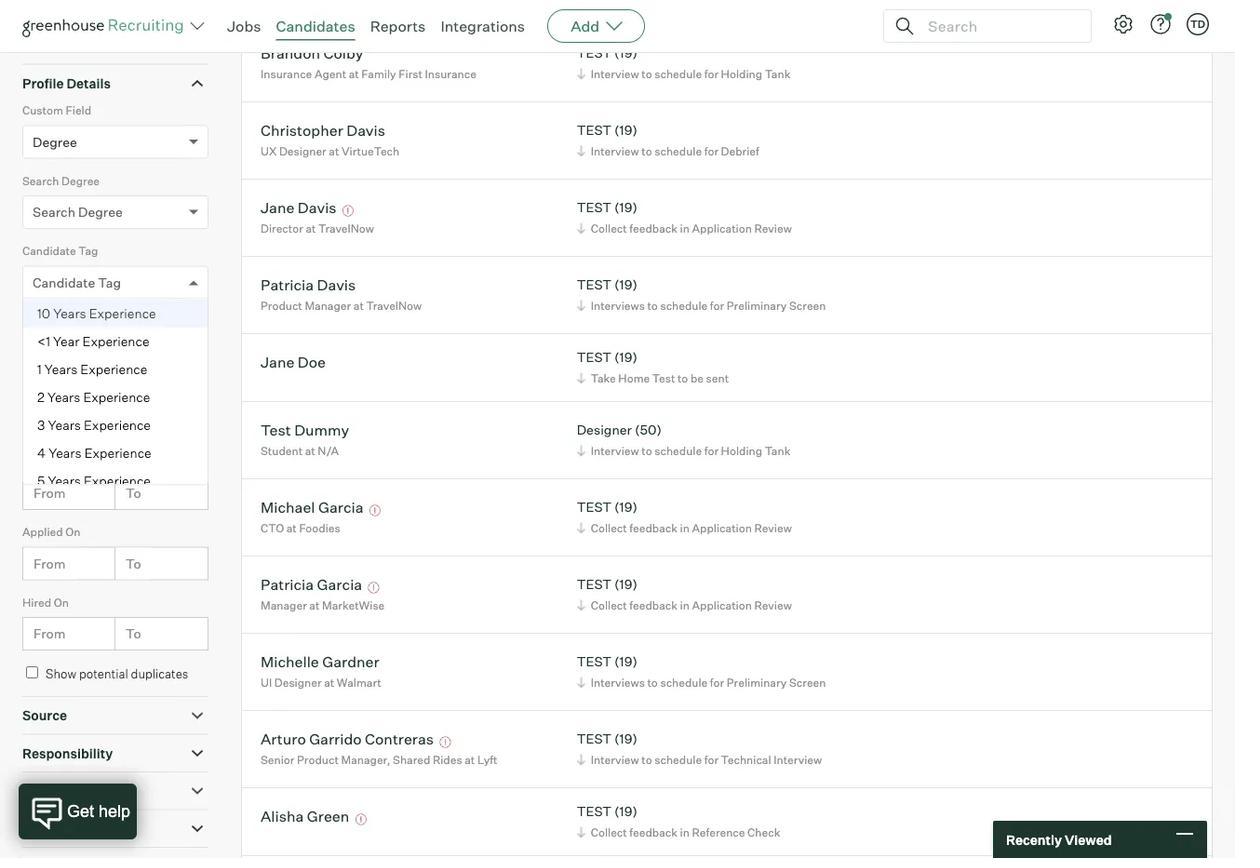 Task type: locate. For each thing, give the bounding box(es) containing it.
experience down 4 years experience option
[[84, 473, 151, 489]]

2
[[37, 389, 44, 405]]

search degree
[[22, 174, 100, 188], [33, 204, 123, 220]]

(19) for manager at marketwise
[[614, 576, 637, 593]]

rejection reason down 2 years experience
[[33, 415, 138, 431]]

candidate tag element
[[22, 242, 208, 495]]

3 feedback from the top
[[629, 598, 678, 612]]

1 vertical spatial tank
[[765, 444, 791, 458]]

0 vertical spatial tag
[[78, 244, 98, 258]]

viewed
[[1065, 831, 1112, 848]]

designer
[[279, 144, 326, 158], [577, 422, 632, 438], [274, 675, 322, 689]]

experience for 4 years experience
[[84, 445, 151, 461]]

0 vertical spatial product
[[261, 298, 302, 312]]

1 vertical spatial travelnow
[[366, 298, 422, 312]]

jane doe
[[261, 352, 326, 371]]

applied on
[[22, 525, 80, 539]]

3 test from the top
[[577, 199, 612, 216]]

schedule left debrief
[[655, 144, 702, 158]]

davis for patricia
[[317, 275, 356, 294]]

(19) for ux designer at virtuetech
[[614, 122, 637, 138]]

patricia down director
[[261, 275, 314, 294]]

test
[[652, 371, 675, 385], [261, 420, 291, 439]]

product
[[261, 298, 302, 312], [297, 753, 339, 767]]

garcia for patricia garcia
[[317, 575, 362, 593]]

brandon colby insurance agent at family first insurance
[[261, 43, 476, 81]]

arturo garrido contreras link
[[261, 729, 434, 751]]

0 vertical spatial designer
[[279, 144, 326, 158]]

garcia up marketwise on the bottom
[[317, 575, 362, 593]]

(19) inside test (19) interview to schedule for holding tank
[[614, 45, 637, 61]]

years right 2
[[47, 389, 80, 405]]

0 vertical spatial reason
[[74, 385, 113, 399]]

5 (19) from the top
[[614, 349, 637, 365]]

test inside test (19) take home test to be sent
[[577, 349, 612, 365]]

2 vertical spatial collect feedback in application review link
[[574, 596, 797, 614]]

1 holding from the top
[[721, 67, 762, 81]]

years down activity
[[48, 473, 81, 489]]

tasks
[[76, 783, 114, 799]]

2 application from the top
[[692, 521, 752, 535]]

2 from from the top
[[34, 555, 66, 572]]

(19) for senior product manager, shared rides at lyft
[[614, 731, 637, 747]]

to for senior product manager, shared rides at lyft
[[641, 753, 652, 767]]

experience down <1 year experience option
[[80, 361, 147, 377]]

2 screen from the top
[[789, 675, 826, 689]]

for left technical
[[704, 753, 719, 767]]

holding for (19)
[[721, 67, 762, 81]]

garcia up foodies
[[318, 498, 363, 516]]

1 collect from the top
[[591, 221, 627, 235]]

to for ux designer at virtuetech
[[641, 144, 652, 158]]

6 test from the top
[[577, 499, 612, 515]]

in for jane davis
[[680, 221, 690, 235]]

rejection
[[22, 385, 72, 399], [33, 415, 90, 431]]

rejection reason
[[22, 385, 113, 399], [33, 415, 138, 431]]

list box inside candidate tag element
[[23, 299, 208, 495]]

manager inside patricia davis product manager at travelnow
[[305, 298, 351, 312]]

test up student
[[261, 420, 291, 439]]

1 vertical spatial jane
[[261, 352, 294, 371]]

status down the 10
[[33, 345, 72, 361]]

application for patricia garcia
[[692, 598, 752, 612]]

to down "5 years experience" option
[[126, 555, 141, 572]]

recently
[[1006, 831, 1062, 848]]

2 interview to schedule for holding tank link from the top
[[574, 442, 795, 459]]

1 screen from the top
[[789, 298, 826, 312]]

4 test from the top
[[577, 277, 612, 293]]

interview inside test (19) interview to schedule for holding tank
[[591, 67, 639, 81]]

years right the 10
[[53, 305, 86, 321]]

test
[[577, 45, 612, 61], [577, 122, 612, 138], [577, 199, 612, 216], [577, 277, 612, 293], [577, 349, 612, 365], [577, 499, 612, 515], [577, 576, 612, 593], [577, 654, 612, 670], [577, 731, 612, 747], [577, 803, 612, 820]]

candidates link
[[276, 17, 355, 35]]

1 vertical spatial designer
[[577, 422, 632, 438]]

test for senior product manager, shared rides at lyft
[[577, 731, 612, 747]]

in for patricia garcia
[[680, 598, 690, 612]]

schedule up test (19) take home test to be sent in the top of the page
[[660, 298, 708, 312]]

1 vertical spatial collect feedback in application review link
[[574, 519, 797, 537]]

profile
[[22, 75, 64, 91]]

davis down director at travelnow
[[317, 275, 356, 294]]

9 (19) from the top
[[614, 731, 637, 747]]

manager down patricia davis link
[[305, 298, 351, 312]]

5 years experience option
[[23, 467, 208, 495]]

1 vertical spatial application
[[692, 521, 752, 535]]

experience inside <1 year experience option
[[82, 333, 149, 349]]

jane doe link
[[261, 352, 326, 374]]

3 application from the top
[[692, 598, 752, 612]]

brandon colby link
[[261, 43, 363, 65]]

from
[[34, 485, 66, 501], [34, 555, 66, 572], [34, 626, 66, 642]]

test right home
[[652, 371, 675, 385]]

for left debrief
[[704, 144, 719, 158]]

collect feedback in application review link for jane davis
[[574, 219, 797, 237]]

insurance
[[261, 67, 312, 81], [425, 67, 476, 81]]

screen
[[789, 298, 826, 312], [789, 675, 826, 689]]

experience down 3 years experience option
[[84, 445, 151, 461]]

none field inside candidate tag element
[[33, 267, 37, 298]]

2 holding from the top
[[721, 444, 762, 458]]

insurance down brandon
[[261, 67, 312, 81]]

1 vertical spatial from
[[34, 555, 66, 572]]

to up show potential duplicates
[[126, 626, 141, 642]]

1 jane from the top
[[261, 198, 294, 217]]

shared
[[393, 753, 430, 767]]

9 test from the top
[[577, 731, 612, 747]]

on right hired
[[54, 595, 69, 609]]

interview to schedule for holding tank link for colby
[[574, 65, 795, 83]]

years for 4
[[49, 445, 82, 461]]

2 collect feedback in application review link from the top
[[574, 519, 797, 537]]

3 to from the top
[[126, 626, 141, 642]]

experience inside '1 years experience' option
[[80, 361, 147, 377]]

for up sent
[[710, 298, 724, 312]]

2 vertical spatial application
[[692, 598, 752, 612]]

test inside test (19) interview to schedule for debrief
[[577, 122, 612, 138]]

<1 year experience option
[[23, 327, 208, 355]]

1 vertical spatial status
[[33, 345, 72, 361]]

1 interviews from the top
[[591, 298, 645, 312]]

from for applied
[[34, 555, 66, 572]]

3 from from the top
[[34, 626, 66, 642]]

2 preliminary from the top
[[727, 675, 787, 689]]

4 collect from the top
[[591, 825, 627, 839]]

senior
[[261, 753, 295, 767]]

jane up director
[[261, 198, 294, 217]]

from down last activity
[[34, 485, 66, 501]]

2 feedback from the top
[[629, 521, 678, 535]]

test (19) collect feedback in reference check
[[577, 803, 780, 839]]

2 vertical spatial designer
[[274, 675, 322, 689]]

davis up virtuetech
[[346, 121, 385, 139]]

1 patricia from the top
[[261, 275, 314, 294]]

years
[[53, 305, 86, 321], [45, 361, 78, 377], [47, 389, 80, 405], [48, 417, 81, 433], [49, 445, 82, 461], [48, 473, 81, 489]]

0 horizontal spatial insurance
[[261, 67, 312, 81]]

for for patricia davis
[[710, 298, 724, 312]]

collect feedback in application review link for michael garcia
[[574, 519, 797, 537]]

(19) inside test (19) interview to schedule for debrief
[[614, 122, 637, 138]]

greenhouse recruiting image
[[22, 15, 190, 37]]

interview for designer (50) interview to schedule for holding tank
[[591, 444, 639, 458]]

0 vertical spatial preliminary
[[727, 298, 787, 312]]

1 from from the top
[[34, 485, 66, 501]]

1 vertical spatial screen
[[789, 675, 826, 689]]

reason
[[74, 385, 113, 399], [93, 415, 138, 431]]

tank inside designer (50) interview to schedule for holding tank
[[765, 444, 791, 458]]

from down hired on
[[34, 626, 66, 642]]

10 test from the top
[[577, 803, 612, 820]]

student
[[261, 444, 303, 458]]

2 to from the top
[[126, 555, 141, 572]]

select a form
[[33, 26, 116, 42]]

candidate tag up 10 years experience at the left
[[33, 274, 121, 291]]

to inside designer (50) interview to schedule for holding tank
[[641, 444, 652, 458]]

candidate tag
[[22, 244, 98, 258], [33, 274, 121, 291]]

2 years experience option
[[23, 383, 208, 411]]

years for 10
[[53, 305, 86, 321]]

review
[[754, 221, 792, 235], [754, 521, 792, 535], [754, 598, 792, 612]]

rejection reason down 1 years experience
[[22, 385, 113, 399]]

0 vertical spatial on
[[65, 525, 80, 539]]

test for director at travelnow
[[577, 199, 612, 216]]

test inside the test (19) interview to schedule for technical interview
[[577, 731, 612, 747]]

years right "1"
[[45, 361, 78, 377]]

1 review from the top
[[754, 221, 792, 235]]

designer left (50)
[[577, 422, 632, 438]]

status
[[22, 314, 56, 328], [33, 345, 72, 361]]

Show potential duplicates checkbox
[[26, 667, 38, 679]]

years for 5
[[48, 473, 81, 489]]

1 feedback from the top
[[629, 221, 678, 235]]

christopher
[[261, 121, 343, 139]]

jobs
[[227, 17, 261, 35]]

1 interview to schedule for holding tank link from the top
[[574, 65, 795, 83]]

for down sent
[[704, 444, 719, 458]]

list box
[[23, 299, 208, 495]]

to for ui designer at walmart
[[647, 675, 658, 689]]

1 vertical spatial interviews
[[591, 675, 645, 689]]

screen for michelle gardner
[[789, 675, 826, 689]]

candidate tag up the 10
[[22, 244, 98, 258]]

0 vertical spatial tank
[[765, 67, 791, 81]]

8 test from the top
[[577, 654, 612, 670]]

interviews
[[591, 298, 645, 312], [591, 675, 645, 689]]

3 (19) from the top
[[614, 199, 637, 216]]

test (19) collect feedback in application review for michael garcia
[[577, 499, 792, 535]]

(19) inside the test (19) interview to schedule for technical interview
[[614, 731, 637, 747]]

patricia davis product manager at travelnow
[[261, 275, 422, 312]]

test (19) interviews to schedule for preliminary screen up the test (19) interview to schedule for technical interview
[[577, 654, 826, 689]]

schedule up the test (19) interview to schedule for technical interview
[[660, 675, 708, 689]]

(19) for ui designer at walmart
[[614, 654, 637, 670]]

3 collect feedback in application review link from the top
[[574, 596, 797, 614]]

experience inside 4 years experience option
[[84, 445, 151, 461]]

1 preliminary from the top
[[727, 298, 787, 312]]

tag up 10 years experience option on the left of page
[[98, 274, 121, 291]]

designer inside michelle gardner ui designer at walmart
[[274, 675, 322, 689]]

10 years experience
[[37, 305, 156, 321]]

patricia for patricia garcia
[[261, 575, 314, 593]]

3 in from the top
[[680, 598, 690, 612]]

10 (19) from the top
[[614, 803, 637, 820]]

collect inside test (19) collect feedback in reference check
[[591, 825, 627, 839]]

holding for (50)
[[721, 444, 762, 458]]

to for last activity
[[126, 485, 141, 501]]

at down christopher davis link
[[329, 144, 339, 158]]

rides
[[433, 753, 462, 767]]

4 (19) from the top
[[614, 277, 637, 293]]

responsibility
[[22, 745, 113, 762]]

preliminary for patricia davis
[[727, 298, 787, 312]]

2 test (19) interviews to schedule for preliminary screen from the top
[[577, 654, 826, 689]]

designer inside designer (50) interview to schedule for holding tank
[[577, 422, 632, 438]]

interview for test (19) interview to schedule for holding tank
[[591, 67, 639, 81]]

years inside option
[[47, 389, 80, 405]]

7 test from the top
[[577, 576, 612, 593]]

0 vertical spatial jane
[[261, 198, 294, 217]]

degree
[[33, 134, 77, 150], [61, 174, 100, 188], [78, 204, 123, 220]]

interview to schedule for holding tank link down (50)
[[574, 442, 795, 459]]

show
[[46, 667, 76, 681]]

on for applied on
[[65, 525, 80, 539]]

custom field element
[[22, 102, 208, 172]]

insurance right first
[[425, 67, 476, 81]]

1 vertical spatial davis
[[298, 198, 337, 217]]

2 (19) from the top
[[614, 122, 637, 138]]

from down applied on
[[34, 555, 66, 572]]

holding inside test (19) interview to schedule for holding tank
[[721, 67, 762, 81]]

2 vertical spatial test (19) collect feedback in application review
[[577, 576, 792, 612]]

1 test (19) interviews to schedule for preliminary screen from the top
[[577, 277, 826, 312]]

to for applied on
[[126, 555, 141, 572]]

2 review from the top
[[754, 521, 792, 535]]

reports link
[[370, 17, 426, 35]]

jane inside jane davis link
[[261, 198, 294, 217]]

0 vertical spatial test (19) collect feedback in application review
[[577, 199, 792, 235]]

2 collect from the top
[[591, 521, 627, 535]]

1 tank from the top
[[765, 67, 791, 81]]

0 horizontal spatial test
[[261, 420, 291, 439]]

hired
[[22, 595, 51, 609]]

at inside patricia davis product manager at travelnow
[[353, 298, 364, 312]]

take home test to be sent link
[[574, 369, 733, 387]]

christopher davis ux designer at virtuetech
[[261, 121, 399, 158]]

(19) inside test (19) collect feedback in reference check
[[614, 803, 637, 820]]

experience for <1 year experience
[[82, 333, 149, 349]]

experience for 10 years experience
[[89, 305, 156, 321]]

0 vertical spatial davis
[[346, 121, 385, 139]]

tag down the search degree element
[[78, 244, 98, 258]]

1 vertical spatial review
[[754, 521, 792, 535]]

1 insurance from the left
[[261, 67, 312, 81]]

years for 1
[[45, 361, 78, 377]]

0 vertical spatial interviews
[[591, 298, 645, 312]]

for inside test (19) interview to schedule for debrief
[[704, 144, 719, 158]]

degree down custom field element
[[78, 204, 123, 220]]

family
[[361, 67, 396, 81]]

1 vertical spatial preliminary
[[727, 675, 787, 689]]

1 application from the top
[[692, 221, 752, 235]]

for inside test (19) interview to schedule for holding tank
[[704, 67, 719, 81]]

for for test dummy
[[704, 444, 719, 458]]

tank for (19)
[[765, 67, 791, 81]]

interview to schedule for holding tank link for dummy
[[574, 442, 795, 459]]

experience down 10 years experience option on the left of page
[[82, 333, 149, 349]]

0 vertical spatial to
[[126, 485, 141, 501]]

degree down the degree option
[[61, 174, 100, 188]]

experience inside "5 years experience" option
[[84, 473, 151, 489]]

2 vertical spatial davis
[[317, 275, 356, 294]]

2 in from the top
[[680, 521, 690, 535]]

experience down '1 years experience' option
[[83, 389, 150, 405]]

interview to schedule for technical interview link
[[574, 751, 827, 768]]

holding down sent
[[721, 444, 762, 458]]

3 review from the top
[[754, 598, 792, 612]]

search
[[22, 174, 59, 188], [33, 204, 75, 220]]

jane davis has been in application review for more than 5 days image
[[340, 205, 357, 217]]

list box containing 10 years experience
[[23, 299, 208, 495]]

1 interviews to schedule for preliminary screen link from the top
[[574, 297, 831, 314]]

manager down patricia garcia link
[[261, 598, 307, 612]]

application for michael garcia
[[692, 521, 752, 535]]

to inside test (19) interview to schedule for holding tank
[[641, 67, 652, 81]]

3 years experience
[[37, 417, 151, 433]]

10
[[37, 305, 50, 321]]

rejection down 2
[[33, 415, 90, 431]]

0 vertical spatial search degree
[[22, 174, 100, 188]]

at down patricia davis link
[[353, 298, 364, 312]]

jane
[[261, 198, 294, 217], [261, 352, 294, 371]]

schedule inside designer (50) interview to schedule for holding tank
[[655, 444, 702, 458]]

2 interviews from the top
[[591, 675, 645, 689]]

6 (19) from the top
[[614, 499, 637, 515]]

1 vertical spatial holding
[[721, 444, 762, 458]]

review for jane davis
[[754, 221, 792, 235]]

at left lyft
[[465, 753, 475, 767]]

3 test (19) collect feedback in application review from the top
[[577, 576, 792, 612]]

patricia
[[261, 275, 314, 294], [261, 575, 314, 593]]

test for manager at marketwise
[[577, 576, 612, 593]]

1 vertical spatial patricia
[[261, 575, 314, 593]]

for up test (19) interview to schedule for debrief
[[704, 67, 719, 81]]

1 vertical spatial to
[[126, 555, 141, 572]]

interview inside test (19) interview to schedule for debrief
[[591, 144, 639, 158]]

from for last
[[34, 485, 66, 501]]

5 test from the top
[[577, 349, 612, 365]]

add button
[[547, 9, 645, 43]]

1 vertical spatial interviews to schedule for preliminary screen link
[[574, 674, 831, 691]]

for inside designer (50) interview to schedule for holding tank
[[704, 444, 719, 458]]

schedule down (50)
[[655, 444, 702, 458]]

patricia up "manager at marketwise"
[[261, 575, 314, 593]]

to inside the test (19) interview to schedule for technical interview
[[641, 753, 652, 767]]

1 to from the top
[[126, 485, 141, 501]]

davis up director at travelnow
[[298, 198, 337, 217]]

schedule inside the test (19) interview to schedule for technical interview
[[655, 753, 702, 767]]

schedule up test (19) collect feedback in reference check
[[655, 753, 702, 767]]

0 vertical spatial from
[[34, 485, 66, 501]]

None field
[[33, 267, 37, 298]]

candidate
[[22, 244, 76, 258], [33, 274, 95, 291]]

1 vertical spatial on
[[54, 595, 69, 609]]

experience inside 10 years experience option
[[89, 305, 156, 321]]

at
[[349, 67, 359, 81], [329, 144, 339, 158], [306, 221, 316, 235], [353, 298, 364, 312], [305, 444, 315, 458], [286, 521, 297, 535], [309, 598, 320, 612], [324, 675, 334, 689], [465, 753, 475, 767]]

1 vertical spatial tag
[[98, 274, 121, 291]]

reason down 2 years experience option
[[93, 415, 138, 431]]

senior product manager, shared rides at lyft
[[261, 753, 497, 767]]

4 years experience option
[[23, 439, 208, 467]]

0 vertical spatial holding
[[721, 67, 762, 81]]

1 vertical spatial test
[[261, 420, 291, 439]]

davis inside patricia davis product manager at travelnow
[[317, 275, 356, 294]]

1 vertical spatial product
[[297, 753, 339, 767]]

2 jane from the top
[[261, 352, 294, 371]]

years right 4
[[49, 445, 82, 461]]

jane for jane davis
[[261, 198, 294, 217]]

1 vertical spatial candidate tag
[[33, 274, 121, 291]]

davis inside the christopher davis ux designer at virtuetech
[[346, 121, 385, 139]]

interviews to schedule for preliminary screen link up be
[[574, 297, 831, 314]]

schedule for christopher davis
[[655, 144, 702, 158]]

to inside test (19) interview to schedule for debrief
[[641, 144, 652, 158]]

1 test from the top
[[577, 45, 612, 61]]

schedule inside test (19) interview to schedule for debrief
[[655, 144, 702, 158]]

contreras
[[365, 729, 434, 748]]

interviews to schedule for preliminary screen link up the test (19) interview to schedule for technical interview
[[574, 674, 831, 691]]

0 vertical spatial application
[[692, 221, 752, 235]]

0 vertical spatial test
[[652, 371, 675, 385]]

at left the n/a
[[305, 444, 315, 458]]

1
[[37, 361, 42, 377]]

0 vertical spatial patricia
[[261, 275, 314, 294]]

education
[[22, 821, 87, 837]]

interview to schedule for holding tank link up test (19) interview to schedule for debrief
[[574, 65, 795, 83]]

Search text field
[[923, 13, 1074, 40]]

experience up <1 year experience option
[[89, 305, 156, 321]]

2 insurance from the left
[[425, 67, 476, 81]]

1 test (19) collect feedback in application review from the top
[[577, 199, 792, 235]]

2 test from the top
[[577, 122, 612, 138]]

jane left "doe"
[[261, 352, 294, 371]]

0 vertical spatial manager
[[305, 298, 351, 312]]

0 vertical spatial test (19) interviews to schedule for preliminary screen
[[577, 277, 826, 312]]

designer inside the christopher davis ux designer at virtuetech
[[279, 144, 326, 158]]

3 collect from the top
[[591, 598, 627, 612]]

experience inside 3 years experience option
[[84, 417, 151, 433]]

0 vertical spatial degree
[[33, 134, 77, 150]]

on right the 'applied'
[[65, 525, 80, 539]]

1 horizontal spatial test
[[652, 371, 675, 385]]

application
[[692, 221, 752, 235], [692, 521, 752, 535], [692, 598, 752, 612]]

collect for patricia garcia
[[591, 598, 627, 612]]

2 vertical spatial from
[[34, 626, 66, 642]]

7 (19) from the top
[[614, 576, 637, 593]]

status up '<1'
[[22, 314, 56, 328]]

years right 3 at the left
[[48, 417, 81, 433]]

product down 'garrido'
[[297, 753, 339, 767]]

for for michelle gardner
[[710, 675, 724, 689]]

designer down christopher
[[279, 144, 326, 158]]

designer down michelle on the bottom
[[274, 675, 322, 689]]

at down colby
[[349, 67, 359, 81]]

1 vertical spatial test (19) interviews to schedule for preliminary screen
[[577, 654, 826, 689]]

rejection down "1"
[[22, 385, 72, 399]]

0 vertical spatial review
[[754, 221, 792, 235]]

1 vertical spatial interview to schedule for holding tank link
[[574, 442, 795, 459]]

arturo garrido contreras has been in technical interview for more than 14 days image
[[437, 737, 454, 748]]

director at travelnow
[[261, 221, 374, 235]]

preliminary up technical
[[727, 675, 787, 689]]

technical
[[721, 753, 771, 767]]

1 in from the top
[[680, 221, 690, 235]]

experience inside 2 years experience option
[[83, 389, 150, 405]]

2 interviews to schedule for preliminary screen link from the top
[[574, 674, 831, 691]]

reason down 1 years experience
[[74, 385, 113, 399]]

2 vertical spatial to
[[126, 626, 141, 642]]

holding up debrief
[[721, 67, 762, 81]]

pipeline
[[22, 783, 74, 799]]

tank inside test (19) interview to schedule for holding tank
[[765, 67, 791, 81]]

0 vertical spatial garcia
[[318, 498, 363, 516]]

8 (19) from the top
[[614, 654, 637, 670]]

to down 4 years experience option
[[126, 485, 141, 501]]

designer for christopher davis
[[279, 144, 326, 158]]

1 (19) from the top
[[614, 45, 637, 61]]

doe
[[298, 352, 326, 371]]

degree down custom field
[[33, 134, 77, 150]]

0 vertical spatial interview to schedule for holding tank link
[[574, 65, 795, 83]]

0 vertical spatial search
[[22, 174, 59, 188]]

collect feedback in reference check link
[[574, 823, 785, 841]]

4 feedback from the top
[[629, 825, 678, 839]]

0 vertical spatial collect feedback in application review link
[[574, 219, 797, 237]]

experience down 2 years experience option
[[84, 417, 151, 433]]

select
[[33, 26, 71, 42]]

2 tank from the top
[[765, 444, 791, 458]]

manager at marketwise
[[261, 598, 385, 612]]

at down the michelle gardner link
[[324, 675, 334, 689]]

1 collect feedback in application review link from the top
[[574, 219, 797, 237]]

1 vertical spatial garcia
[[317, 575, 362, 593]]

holding inside designer (50) interview to schedule for holding tank
[[721, 444, 762, 458]]

patricia garcia has been in application review for more than 5 days image
[[365, 582, 382, 593]]

degree option
[[33, 134, 77, 150]]

michael
[[261, 498, 315, 516]]

<1
[[37, 333, 50, 349]]

debrief
[[721, 144, 759, 158]]

schedule up test (19) interview to schedule for debrief
[[655, 67, 702, 81]]

interviews for patricia davis
[[591, 298, 645, 312]]

experience for 3 years experience
[[84, 417, 151, 433]]

jane inside jane doe link
[[261, 352, 294, 371]]

2 patricia from the top
[[261, 575, 314, 593]]

in inside test (19) collect feedback in reference check
[[680, 825, 690, 839]]

0 vertical spatial interviews to schedule for preliminary screen link
[[574, 297, 831, 314]]

configure image
[[1112, 13, 1135, 35]]

product down patricia davis link
[[261, 298, 302, 312]]

first
[[399, 67, 422, 81]]

1 vertical spatial test (19) collect feedback in application review
[[577, 499, 792, 535]]

interview inside designer (50) interview to schedule for holding tank
[[591, 444, 639, 458]]

2 vertical spatial review
[[754, 598, 792, 612]]

holding
[[721, 67, 762, 81], [721, 444, 762, 458]]

preliminary up sent
[[727, 298, 787, 312]]

at inside the christopher davis ux designer at virtuetech
[[329, 144, 339, 158]]

for up the test (19) interview to schedule for technical interview
[[710, 675, 724, 689]]

test (19) interviews to schedule for preliminary screen
[[577, 277, 826, 312], [577, 654, 826, 689]]

1 horizontal spatial insurance
[[425, 67, 476, 81]]

0 vertical spatial screen
[[789, 298, 826, 312]]

2 test (19) collect feedback in application review from the top
[[577, 499, 792, 535]]

patricia inside patricia davis product manager at travelnow
[[261, 275, 314, 294]]

1 vertical spatial rejection
[[33, 415, 90, 431]]

garcia for michael garcia
[[318, 498, 363, 516]]

test (19) interviews to schedule for preliminary screen up be
[[577, 277, 826, 312]]

4 in from the top
[[680, 825, 690, 839]]



Task type: vqa. For each thing, say whether or not it's contained in the screenshot.


Task type: describe. For each thing, give the bounding box(es) containing it.
0 vertical spatial rejection
[[22, 385, 72, 399]]

td
[[1190, 18, 1205, 30]]

arturo
[[261, 729, 306, 748]]

test (19) interview to schedule for debrief
[[577, 122, 759, 158]]

davis for christopher
[[346, 121, 385, 139]]

review for patricia garcia
[[754, 598, 792, 612]]

test for ux designer at virtuetech
[[577, 122, 612, 138]]

director
[[261, 221, 303, 235]]

(19) inside test (19) take home test to be sent
[[614, 349, 637, 365]]

2 years experience
[[37, 389, 150, 405]]

0 vertical spatial candidate
[[22, 244, 76, 258]]

collect for jane davis
[[591, 221, 627, 235]]

for for christopher davis
[[704, 144, 719, 158]]

integrations
[[441, 17, 525, 35]]

alisha green
[[261, 807, 349, 825]]

travelnow inside patricia davis product manager at travelnow
[[366, 298, 422, 312]]

0 vertical spatial candidate tag
[[22, 244, 98, 258]]

a
[[74, 26, 81, 42]]

review for michael garcia
[[754, 521, 792, 535]]

profile details
[[22, 75, 111, 91]]

to for hired on
[[126, 626, 141, 642]]

davis for jane
[[298, 198, 337, 217]]

<1 year experience
[[37, 333, 149, 349]]

at right cto
[[286, 521, 297, 535]]

1 vertical spatial degree
[[61, 174, 100, 188]]

marketwise
[[322, 598, 385, 612]]

1 years experience option
[[23, 355, 208, 383]]

interviews for michelle gardner
[[591, 675, 645, 689]]

experience for 2 years experience
[[83, 389, 150, 405]]

preliminary for michelle gardner
[[727, 675, 787, 689]]

3
[[37, 417, 45, 433]]

collect feedback in application review link for patricia garcia
[[574, 596, 797, 614]]

0 vertical spatial status
[[22, 314, 56, 328]]

test for product manager at travelnow
[[577, 277, 612, 293]]

lyft
[[477, 753, 497, 767]]

at inside michelle gardner ui designer at walmart
[[324, 675, 334, 689]]

source
[[22, 708, 67, 724]]

test for ui designer at walmart
[[577, 654, 612, 670]]

interview for test (19) interview to schedule for debrief
[[591, 144, 639, 158]]

gardner
[[322, 652, 379, 671]]

5 years experience
[[37, 473, 151, 489]]

1 vertical spatial manager
[[261, 598, 307, 612]]

michelle gardner link
[[261, 652, 379, 674]]

reports
[[370, 17, 426, 35]]

feedback for michael garcia
[[629, 521, 678, 535]]

td button
[[1183, 9, 1213, 39]]

1 vertical spatial search degree
[[33, 204, 123, 220]]

(19) for product manager at travelnow
[[614, 277, 637, 293]]

alisha
[[261, 807, 304, 825]]

1 years experience
[[37, 361, 147, 377]]

rejection reason element
[[22, 383, 208, 453]]

schedule inside test (19) interview to schedule for holding tank
[[655, 67, 702, 81]]

on for hired on
[[54, 595, 69, 609]]

1 vertical spatial candidate
[[33, 274, 95, 291]]

jane davis link
[[261, 198, 337, 219]]

experience for 5 years experience
[[84, 473, 151, 489]]

sent
[[706, 371, 729, 385]]

candidates
[[276, 17, 355, 35]]

michelle gardner ui designer at walmart
[[261, 652, 381, 689]]

product inside patricia davis product manager at travelnow
[[261, 298, 302, 312]]

tank for (50)
[[765, 444, 791, 458]]

search degree element
[[22, 172, 208, 242]]

test inside test (19) collect feedback in reference check
[[577, 803, 612, 820]]

degree inside custom field element
[[33, 134, 77, 150]]

activity
[[48, 455, 88, 469]]

interviews to schedule for preliminary screen link for gardner
[[574, 674, 831, 691]]

interviews to schedule for preliminary screen link for davis
[[574, 297, 831, 314]]

1 vertical spatial search
[[33, 204, 75, 220]]

in for michael garcia
[[680, 521, 690, 535]]

hired on
[[22, 595, 69, 609]]

4
[[37, 445, 46, 461]]

application for jane davis
[[692, 221, 752, 235]]

10 years experience option
[[23, 299, 208, 327]]

feedback inside test (19) collect feedback in reference check
[[629, 825, 678, 839]]

colby
[[323, 43, 363, 62]]

michael garcia has been in application review for more than 5 days image
[[367, 505, 383, 516]]

from for hired
[[34, 626, 66, 642]]

test (19) collect feedback in application review for patricia garcia
[[577, 576, 792, 612]]

patricia garcia
[[261, 575, 362, 593]]

interview to schedule for debrief link
[[574, 142, 764, 160]]

2 vertical spatial degree
[[78, 204, 123, 220]]

collect for michael garcia
[[591, 521, 627, 535]]

test dummy student at n/a
[[261, 420, 349, 458]]

3 years experience option
[[23, 411, 208, 439]]

duplicates
[[131, 667, 188, 681]]

feedback for jane davis
[[629, 221, 678, 235]]

status element
[[22, 312, 208, 383]]

schedule for patricia davis
[[660, 298, 708, 312]]

to for student at n/a
[[641, 444, 652, 458]]

test (19) interviews to schedule for preliminary screen for gardner
[[577, 654, 826, 689]]

last
[[22, 455, 45, 469]]

be
[[691, 371, 704, 385]]

test inside test dummy student at n/a
[[261, 420, 291, 439]]

screen for patricia davis
[[789, 298, 826, 312]]

details
[[66, 75, 111, 91]]

test (19) interview to schedule for holding tank
[[577, 45, 791, 81]]

test for cto at foodies
[[577, 499, 612, 515]]

(50)
[[635, 422, 662, 438]]

check
[[747, 825, 780, 839]]

to for product manager at travelnow
[[647, 298, 658, 312]]

manager,
[[341, 753, 390, 767]]

garrido
[[309, 729, 362, 748]]

1 vertical spatial reason
[[93, 415, 138, 431]]

pipeline tasks
[[22, 783, 114, 799]]

interview for test (19) interview to schedule for technical interview
[[591, 753, 639, 767]]

jane davis
[[261, 198, 337, 217]]

foodies
[[299, 521, 340, 535]]

1 vertical spatial rejection reason
[[33, 415, 138, 431]]

patricia garcia link
[[261, 575, 362, 596]]

patricia for patricia davis product manager at travelnow
[[261, 275, 314, 294]]

show potential duplicates
[[46, 667, 188, 681]]

4 years experience
[[37, 445, 151, 461]]

reference
[[692, 825, 745, 839]]

at inside brandon colby insurance agent at family first insurance
[[349, 67, 359, 81]]

experience for 1 years experience
[[80, 361, 147, 377]]

(19) for cto at foodies
[[614, 499, 637, 515]]

virtuetech
[[342, 144, 399, 158]]

christopher davis link
[[261, 121, 385, 142]]

test inside test (19) take home test to be sent
[[652, 371, 675, 385]]

to inside test (19) take home test to be sent
[[677, 371, 688, 385]]

at down jane davis link on the left of the page
[[306, 221, 316, 235]]

schedule for michelle gardner
[[660, 675, 708, 689]]

arturo garrido contreras
[[261, 729, 434, 748]]

(19) for director at travelnow
[[614, 199, 637, 216]]

at inside test dummy student at n/a
[[305, 444, 315, 458]]

years for 2
[[47, 389, 80, 405]]

agent
[[314, 67, 346, 81]]

test dummy link
[[261, 420, 349, 442]]

form
[[84, 26, 116, 42]]

last activity
[[22, 455, 88, 469]]

designer for michelle gardner
[[274, 675, 322, 689]]

schedule for test dummy
[[655, 444, 702, 458]]

ux
[[261, 144, 277, 158]]

cto at foodies
[[261, 521, 340, 535]]

alisha green has been in reference check for more than 10 days image
[[353, 814, 369, 825]]

integrations link
[[441, 17, 525, 35]]

michael garcia link
[[261, 498, 363, 519]]

michael garcia
[[261, 498, 363, 516]]

test inside test (19) interview to schedule for holding tank
[[577, 45, 612, 61]]

green
[[307, 807, 349, 825]]

custom
[[22, 103, 63, 117]]

at down patricia garcia link
[[309, 598, 320, 612]]

walmart
[[337, 675, 381, 689]]

home
[[618, 371, 650, 385]]

dummy
[[294, 420, 349, 439]]

5
[[37, 473, 45, 489]]

test (19) interview to schedule for technical interview
[[577, 731, 822, 767]]

years for 3
[[48, 417, 81, 433]]

feedback for patricia garcia
[[629, 598, 678, 612]]

custom field
[[22, 103, 91, 117]]

0 vertical spatial rejection reason
[[22, 385, 113, 399]]

recently viewed
[[1006, 831, 1112, 848]]

for inside the test (19) interview to schedule for technical interview
[[704, 753, 719, 767]]

test (19) collect feedback in application review for jane davis
[[577, 199, 792, 235]]

year
[[53, 333, 80, 349]]

alisha green link
[[261, 807, 349, 828]]

test (19) interviews to schedule for preliminary screen for davis
[[577, 277, 826, 312]]

jane for jane doe
[[261, 352, 294, 371]]

add
[[571, 17, 600, 35]]

0 vertical spatial travelnow
[[318, 221, 374, 235]]

td button
[[1187, 13, 1209, 35]]



